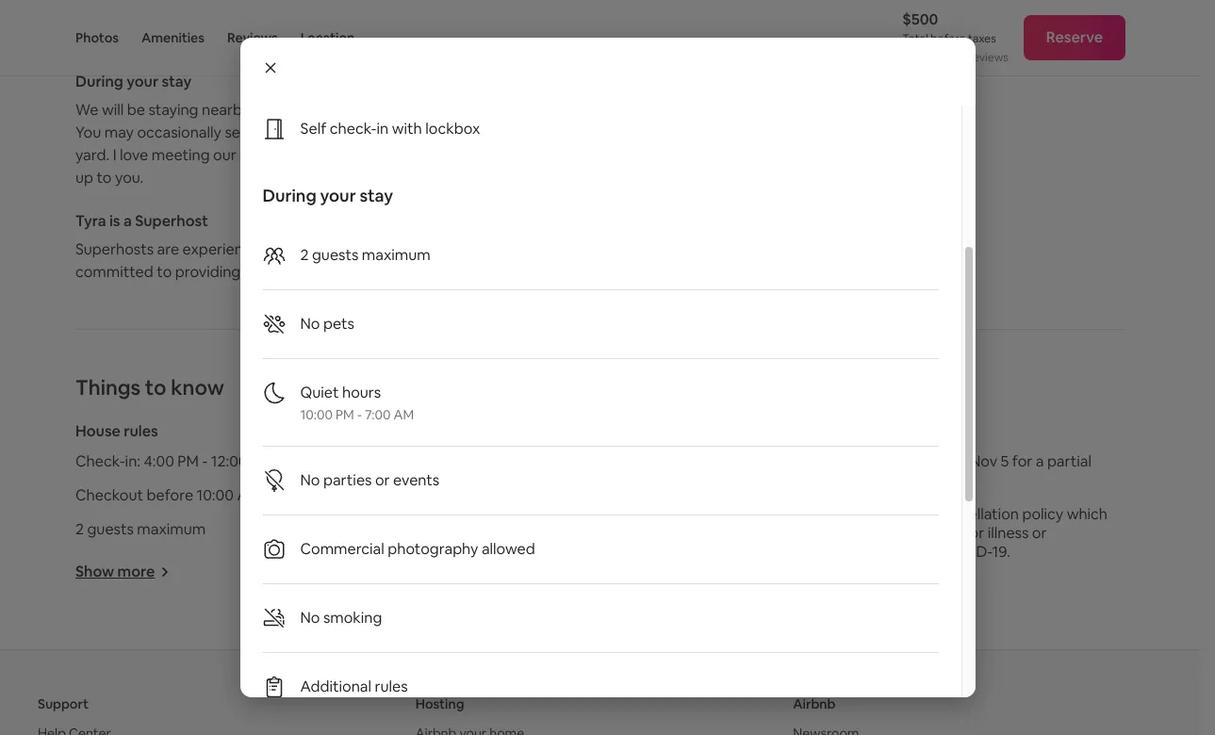 Task type: describe. For each thing, give the bounding box(es) containing it.
the inside to protect your payment, never transfer money or communicate outside of the airbnb website or app.
[[827, 4, 845, 19]]

highly
[[276, 240, 317, 259]]

reserve button
[[1024, 15, 1126, 60]]

it's
[[465, 145, 484, 165]]

or right money
[[684, 4, 695, 19]]

not
[[623, 486, 647, 506]]

0 vertical spatial if
[[338, 100, 347, 120]]

learn more about the host, chris. image
[[75, 20, 113, 58]]

check- inside cancel before check-in on nov 5 for a partial refund.
[[887, 452, 934, 472]]

carbon monoxide detector not required
[[431, 486, 709, 506]]

commercial
[[300, 539, 385, 559]]

love
[[120, 145, 148, 165]]

0 horizontal spatial our
[[213, 145, 236, 165]]

need
[[379, 100, 415, 120]]

committed
[[75, 262, 154, 282]]

meeting
[[152, 145, 210, 165]]

during for during your stay
[[263, 185, 317, 207]]

commercial photography allowed
[[300, 539, 535, 559]]

stays
[[285, 262, 320, 282]]

things
[[75, 374, 141, 401]]

illness
[[988, 523, 1029, 543]]

5
[[1001, 452, 1009, 472]]

will
[[102, 100, 124, 120]]

1 more from the left
[[118, 562, 155, 582]]

taxes
[[969, 31, 997, 46]]

the inside during your stay we will be staying nearby in our home if you need anything. you may occasionally see me out tending to the gardens and yard. i love meeting our guests if you care to say "hi" but it's up to you.
[[381, 123, 404, 142]]

may
[[104, 123, 134, 142]]

or inside house rules dialog
[[375, 471, 390, 490]]

1 vertical spatial 2
[[75, 520, 84, 539]]

you.
[[115, 168, 144, 188]]

0 horizontal spatial you
[[302, 145, 327, 165]]

tyra
[[75, 211, 106, 231]]

pm for 10:00
[[336, 407, 354, 423]]

pm for 4:00
[[178, 452, 199, 472]]

$500 total before taxes 568 reviews
[[903, 9, 1009, 65]]

and
[[467, 123, 493, 142]]

2 vertical spatial am
[[237, 486, 260, 506]]

checkout before 10:00 am
[[75, 486, 260, 506]]

full
[[912, 505, 933, 524]]

learn more about the host, chris. image
[[75, 20, 113, 58]]

to
[[646, 0, 659, 4]]

check-in: 4:00 pm - 12:00 am
[[75, 452, 274, 472]]

maximum inside house rules dialog
[[362, 245, 431, 265]]

occasionally
[[137, 123, 222, 142]]

hours
[[342, 383, 381, 403]]

chris
[[124, 28, 160, 48]]

2 show more button from the left
[[431, 562, 525, 582]]

7:00
[[365, 407, 391, 423]]

rated
[[321, 240, 358, 259]]

cancel
[[916, 523, 961, 543]]

additional rules
[[300, 677, 408, 697]]

experienced,
[[183, 240, 273, 259]]

i
[[113, 145, 116, 165]]

2 are from the left
[[436, 240, 458, 259]]

review
[[786, 505, 835, 524]]

cancel before check-in on nov 5 for a partial refund.
[[786, 452, 1092, 490]]

events
[[393, 471, 440, 490]]

during for during your stay we will be staying nearby in our home if you need anything. you may occasionally see me out tending to the gardens and yard. i love meeting our guests if you care to say "hi" but it's up to you.
[[75, 72, 123, 91]]

things to know
[[75, 374, 224, 401]]

check- inside house rules dialog
[[330, 119, 377, 139]]

who
[[403, 240, 432, 259]]

1 vertical spatial 2 guests maximum
[[75, 520, 206, 539]]

rules for house rules
[[124, 422, 158, 441]]

total
[[903, 31, 929, 46]]

lockbox
[[426, 119, 480, 139]]

1 horizontal spatial you
[[351, 100, 376, 120]]

location
[[301, 29, 355, 46]]

out
[[278, 123, 302, 142]]

in:
[[125, 452, 141, 472]]

see
[[225, 123, 249, 142]]

4:00
[[144, 452, 174, 472]]

even
[[838, 523, 872, 543]]

never
[[781, 0, 810, 4]]

reviews
[[969, 50, 1009, 65]]

know
[[171, 374, 224, 401]]

location button
[[301, 0, 355, 75]]

tending
[[305, 123, 359, 142]]

am for check-in: 4:00 pm - 12:00 am
[[251, 452, 274, 472]]

amenities
[[141, 29, 205, 46]]

12:00
[[211, 452, 248, 472]]

0 horizontal spatial airbnb
[[794, 696, 836, 713]]

yard.
[[75, 145, 110, 165]]

but
[[437, 145, 461, 165]]

gardens
[[407, 123, 464, 142]]

the inside review the host's full cancellation policy which applies even if you cancel for illness or disruptions caused by covid-19.
[[839, 505, 862, 524]]

no for no pets
[[300, 314, 320, 334]]

quiet hours 10:00 pm - 7:00 am
[[300, 383, 414, 423]]

10:00 for pm
[[300, 407, 333, 423]]

which
[[1067, 505, 1108, 524]]

up
[[75, 168, 93, 188]]

no parties or events
[[300, 471, 440, 490]]

guests inside during your stay we will be staying nearby in our home if you need anything. you may occasionally see me out tending to the gardens and yard. i love meeting our guests if you care to say "hi" but it's up to you.
[[240, 145, 286, 165]]

nov
[[970, 452, 998, 472]]

no for no smoking
[[300, 608, 320, 628]]

guests.
[[347, 262, 397, 282]]

hosts
[[362, 240, 399, 259]]

host's
[[865, 505, 908, 524]]

0 horizontal spatial maximum
[[137, 520, 206, 539]]

payment,
[[729, 0, 778, 4]]

providing
[[175, 262, 241, 282]]

partial
[[1048, 452, 1092, 472]]

2 guests maximum inside house rules dialog
[[300, 245, 431, 265]]

be
[[127, 100, 145, 120]]

communicate
[[698, 4, 770, 19]]

no for no parties or events
[[300, 471, 320, 490]]

photography
[[388, 539, 479, 559]]

care
[[331, 145, 361, 165]]

or inside review the host's full cancellation policy which applies even if you cancel for illness or disruptions caused by covid-19.
[[1033, 523, 1047, 543]]

2 inside house rules dialog
[[300, 245, 309, 265]]

great
[[244, 262, 281, 282]]

you inside review the host's full cancellation policy which applies even if you cancel for illness or disruptions caused by covid-19.
[[888, 523, 913, 543]]



Task type: locate. For each thing, give the bounding box(es) containing it.
1 horizontal spatial in
[[377, 119, 389, 139]]

1 vertical spatial a
[[1036, 452, 1044, 472]]

more down checkout
[[118, 562, 155, 582]]

superhost
[[135, 211, 208, 231]]

maximum
[[362, 245, 431, 265], [137, 520, 206, 539]]

you down self on the left
[[302, 145, 327, 165]]

to
[[362, 123, 377, 142], [364, 145, 379, 165], [97, 168, 112, 188], [157, 262, 172, 282], [145, 374, 166, 401]]

2 horizontal spatial before
[[931, 31, 966, 46]]

pm down 'hours'
[[336, 407, 354, 423]]

show down checkout
[[75, 562, 114, 582]]

1 horizontal spatial 2
[[300, 245, 309, 265]]

in
[[253, 100, 265, 120], [377, 119, 389, 139], [934, 452, 946, 472]]

no smoking
[[300, 608, 382, 628]]

1 vertical spatial our
[[213, 145, 236, 165]]

or left events
[[375, 471, 390, 490]]

10:00 down quiet
[[300, 407, 333, 423]]

check- up care
[[330, 119, 377, 139]]

2 horizontal spatial your
[[703, 0, 727, 4]]

0 vertical spatial -
[[357, 407, 362, 423]]

1 horizontal spatial -
[[357, 407, 362, 423]]

reviews button
[[227, 0, 278, 75]]

1 vertical spatial stay
[[360, 185, 393, 207]]

- left 7:00
[[357, 407, 362, 423]]

our up out
[[269, 100, 292, 120]]

if right even
[[875, 523, 884, 543]]

before inside $500 total before taxes 568 reviews
[[931, 31, 966, 46]]

your for during your stay we will be staying nearby in our home if you need anything. you may occasionally see me out tending to the gardens and yard. i love meeting our guests if you care to say "hi" but it's up to you.
[[127, 72, 159, 91]]

to left 'with'
[[362, 123, 377, 142]]

we
[[75, 100, 99, 120]]

additional
[[300, 677, 372, 697]]

before for am
[[147, 486, 193, 506]]

with
[[392, 119, 422, 139]]

nearby
[[202, 100, 250, 120]]

1 horizontal spatial check-
[[887, 452, 934, 472]]

1 vertical spatial your
[[127, 72, 159, 91]]

home
[[295, 100, 335, 120]]

1 horizontal spatial for
[[965, 523, 985, 543]]

is
[[109, 211, 120, 231]]

0 horizontal spatial are
[[157, 240, 179, 259]]

2 down checkout
[[75, 520, 84, 539]]

0 vertical spatial am
[[394, 407, 414, 423]]

0 vertical spatial for
[[324, 262, 344, 282]]

money
[[646, 4, 682, 19]]

1 horizontal spatial are
[[436, 240, 458, 259]]

carbon
[[431, 486, 483, 506]]

0 vertical spatial 2 guests maximum
[[300, 245, 431, 265]]

stay inside during your stay we will be staying nearby in our home if you need anything. you may occasionally see me out tending to the gardens and yard. i love meeting our guests if you care to say "hi" but it's up to you.
[[162, 72, 192, 91]]

1 show more button from the left
[[75, 562, 170, 582]]

2 no from the top
[[300, 471, 320, 490]]

0 vertical spatial a
[[123, 211, 132, 231]]

house
[[75, 422, 121, 441]]

2 left the 'rated'
[[300, 245, 309, 265]]

stay down say
[[360, 185, 393, 207]]

10:00 for am
[[197, 486, 234, 506]]

anything.
[[418, 100, 482, 120]]

1 vertical spatial rules
[[375, 677, 408, 697]]

1 vertical spatial if
[[290, 145, 299, 165]]

parties
[[323, 471, 372, 490]]

in left 'with'
[[377, 119, 389, 139]]

0 horizontal spatial before
[[147, 486, 193, 506]]

your for during your stay
[[320, 185, 356, 207]]

2 vertical spatial for
[[965, 523, 985, 543]]

show down photography
[[431, 562, 470, 582]]

0 vertical spatial before
[[931, 31, 966, 46]]

if up the tending
[[338, 100, 347, 120]]

checkout
[[75, 486, 143, 506]]

to left know
[[145, 374, 166, 401]]

your down care
[[320, 185, 356, 207]]

0 vertical spatial stay
[[162, 72, 192, 91]]

during
[[75, 72, 123, 91], [263, 185, 317, 207]]

to inside tyra is a superhost superhosts are experienced, highly rated hosts who are committed to providing great stays for guests.
[[157, 262, 172, 282]]

1 vertical spatial -
[[202, 452, 208, 472]]

0 horizontal spatial stay
[[162, 72, 192, 91]]

hosting
[[416, 696, 464, 713]]

0 vertical spatial guests
[[240, 145, 286, 165]]

am
[[394, 407, 414, 423], [251, 452, 274, 472], [237, 486, 260, 506]]

1 horizontal spatial your
[[320, 185, 356, 207]]

if inside review the host's full cancellation policy which applies even if you cancel for illness or disruptions caused by covid-19.
[[875, 523, 884, 543]]

1 horizontal spatial more
[[473, 562, 510, 582]]

0 horizontal spatial show
[[75, 562, 114, 582]]

on
[[949, 452, 967, 472]]

are down superhost
[[157, 240, 179, 259]]

for inside tyra is a superhost superhosts are experienced, highly rated hosts who are committed to providing great stays for guests.
[[324, 262, 344, 282]]

a right the is
[[123, 211, 132, 231]]

0 horizontal spatial more
[[118, 562, 155, 582]]

1 horizontal spatial rules
[[375, 677, 408, 697]]

0 vertical spatial 10:00
[[300, 407, 333, 423]]

pm
[[336, 407, 354, 423], [178, 452, 199, 472]]

pm right 4:00
[[178, 452, 199, 472]]

are right who
[[436, 240, 458, 259]]

1 horizontal spatial guests
[[240, 145, 286, 165]]

10:00
[[300, 407, 333, 423], [197, 486, 234, 506]]

quiet
[[300, 383, 339, 403]]

for down the 'rated'
[[324, 262, 344, 282]]

support
[[38, 696, 89, 713]]

1 vertical spatial the
[[381, 123, 404, 142]]

1 horizontal spatial stay
[[360, 185, 393, 207]]

reviews
[[227, 29, 278, 46]]

2 vertical spatial your
[[320, 185, 356, 207]]

1 horizontal spatial if
[[338, 100, 347, 120]]

pm inside the quiet hours 10:00 pm - 7:00 am
[[336, 407, 354, 423]]

to protect your payment, never transfer money or communicate outside of the airbnb website or app.
[[646, 0, 882, 34]]

show more
[[75, 562, 155, 582], [431, 562, 510, 582]]

before up 568
[[931, 31, 966, 46]]

tyra is a superhost superhosts are experienced, highly rated hosts who are committed to providing great stays for guests.
[[75, 211, 458, 282]]

0 vertical spatial pm
[[336, 407, 354, 423]]

0 horizontal spatial in
[[253, 100, 265, 120]]

detector
[[559, 486, 620, 506]]

refund.
[[786, 471, 836, 490]]

protect
[[661, 0, 701, 4]]

a inside cancel before check-in on nov 5 for a partial refund.
[[1036, 452, 1044, 472]]

am inside the quiet hours 10:00 pm - 7:00 am
[[394, 407, 414, 423]]

staying
[[148, 100, 199, 120]]

0 horizontal spatial 10:00
[[197, 486, 234, 506]]

are
[[157, 240, 179, 259], [436, 240, 458, 259]]

no
[[300, 314, 320, 334], [300, 471, 320, 490], [300, 608, 320, 628]]

1 vertical spatial 10:00
[[197, 486, 234, 506]]

transfer
[[813, 0, 854, 4]]

in up me
[[253, 100, 265, 120]]

2 horizontal spatial if
[[875, 523, 884, 543]]

during inside during your stay we will be staying nearby in our home if you need anything. you may occasionally see me out tending to the gardens and yard. i love meeting our guests if you care to say "hi" but it's up to you.
[[75, 72, 123, 91]]

1 horizontal spatial show more button
[[431, 562, 525, 582]]

show more button
[[75, 562, 170, 582], [431, 562, 525, 582]]

0 vertical spatial no
[[300, 314, 320, 334]]

your inside during your stay we will be staying nearby in our home if you need anything. you may occasionally see me out tending to the gardens and yard. i love meeting our guests if you care to say "hi" but it's up to you.
[[127, 72, 159, 91]]

0 vertical spatial rules
[[124, 422, 158, 441]]

the up say
[[381, 123, 404, 142]]

2 show from the left
[[431, 562, 470, 582]]

the right of
[[827, 4, 845, 19]]

no left pets
[[300, 314, 320, 334]]

am right 7:00
[[394, 407, 414, 423]]

am down 12:00 at the left of page
[[237, 486, 260, 506]]

- inside the quiet hours 10:00 pm - 7:00 am
[[357, 407, 362, 423]]

in left on
[[934, 452, 946, 472]]

1 vertical spatial check-
[[887, 452, 934, 472]]

1 horizontal spatial airbnb
[[847, 4, 882, 19]]

0 horizontal spatial -
[[202, 452, 208, 472]]

maximum right the 'rated'
[[362, 245, 431, 265]]

0 vertical spatial airbnb
[[847, 4, 882, 19]]

during up highly at the left of the page
[[263, 185, 317, 207]]

your inside to protect your payment, never transfer money or communicate outside of the airbnb website or app.
[[703, 0, 727, 4]]

before for in
[[837, 452, 884, 472]]

0 vertical spatial during
[[75, 72, 123, 91]]

stay inside house rules dialog
[[360, 185, 393, 207]]

rules up in:
[[124, 422, 158, 441]]

1 vertical spatial for
[[1013, 452, 1033, 472]]

1 vertical spatial maximum
[[137, 520, 206, 539]]

cancel
[[786, 452, 834, 472]]

rules
[[124, 422, 158, 441], [375, 677, 408, 697]]

1 show more from the left
[[75, 562, 155, 582]]

stay
[[162, 72, 192, 91], [360, 185, 393, 207]]

a inside tyra is a superhost superhosts are experienced, highly rated hosts who are committed to providing great stays for guests.
[[123, 211, 132, 231]]

or left app.
[[690, 19, 701, 34]]

to left providing
[[157, 262, 172, 282]]

to right up
[[97, 168, 112, 188]]

1 show from the left
[[75, 562, 114, 582]]

0 horizontal spatial your
[[127, 72, 159, 91]]

rules inside dialog
[[375, 677, 408, 697]]

show
[[75, 562, 114, 582], [431, 562, 470, 582]]

to left say
[[364, 145, 379, 165]]

or
[[684, 4, 695, 19], [690, 19, 701, 34], [375, 471, 390, 490], [1033, 523, 1047, 543]]

by
[[920, 542, 937, 562]]

applies
[[786, 523, 835, 543]]

our down see
[[213, 145, 236, 165]]

show more button down checkout
[[75, 562, 170, 582]]

your
[[703, 0, 727, 4], [127, 72, 159, 91], [320, 185, 356, 207]]

no left parties
[[300, 471, 320, 490]]

before inside cancel before check-in on nov 5 for a partial refund.
[[837, 452, 884, 472]]

2 horizontal spatial you
[[888, 523, 913, 543]]

self
[[300, 119, 327, 139]]

2 vertical spatial guests
[[87, 520, 134, 539]]

1 vertical spatial you
[[302, 145, 327, 165]]

0 horizontal spatial show more
[[75, 562, 155, 582]]

2 vertical spatial if
[[875, 523, 884, 543]]

am right 12:00 at the left of page
[[251, 452, 274, 472]]

2 horizontal spatial for
[[1013, 452, 1033, 472]]

outside
[[772, 4, 811, 19]]

0 vertical spatial you
[[351, 100, 376, 120]]

during up we
[[75, 72, 123, 91]]

1 vertical spatial guests
[[312, 245, 359, 265]]

check- left on
[[887, 452, 934, 472]]

568
[[947, 50, 967, 65]]

rules for additional rules
[[375, 677, 408, 697]]

stay for during your stay
[[360, 185, 393, 207]]

1 vertical spatial during
[[263, 185, 317, 207]]

1 horizontal spatial during
[[263, 185, 317, 207]]

0 vertical spatial check-
[[330, 119, 377, 139]]

10:00 down 12:00 at the left of page
[[197, 486, 234, 506]]

before down check-in: 4:00 pm - 12:00 am
[[147, 486, 193, 506]]

your inside house rules dialog
[[320, 185, 356, 207]]

for inside cancel before check-in on nov 5 for a partial refund.
[[1013, 452, 1033, 472]]

0 vertical spatial the
[[827, 4, 845, 19]]

1 horizontal spatial 2 guests maximum
[[300, 245, 431, 265]]

1 vertical spatial before
[[837, 452, 884, 472]]

show more button down allowed
[[431, 562, 525, 582]]

stay up staying
[[162, 72, 192, 91]]

cancellation
[[936, 505, 1019, 524]]

1 vertical spatial airbnb
[[794, 696, 836, 713]]

3 no from the top
[[300, 608, 320, 628]]

-
[[357, 407, 362, 423], [202, 452, 208, 472]]

am for quiet hours 10:00 pm - 7:00 am
[[394, 407, 414, 423]]

19.
[[993, 542, 1011, 562]]

0 horizontal spatial guests
[[87, 520, 134, 539]]

1 vertical spatial am
[[251, 452, 274, 472]]

"hi"
[[409, 145, 434, 165]]

guests down checkout
[[87, 520, 134, 539]]

0 horizontal spatial 2
[[75, 520, 84, 539]]

0 horizontal spatial pm
[[178, 452, 199, 472]]

0 horizontal spatial for
[[324, 262, 344, 282]]

1 horizontal spatial pm
[[336, 407, 354, 423]]

0 horizontal spatial a
[[123, 211, 132, 231]]

guests left hosts
[[312, 245, 359, 265]]

1 horizontal spatial a
[[1036, 452, 1044, 472]]

0 horizontal spatial if
[[290, 145, 299, 165]]

in inside cancel before check-in on nov 5 for a partial refund.
[[934, 452, 946, 472]]

airbnb
[[847, 4, 882, 19], [794, 696, 836, 713]]

airbnb inside to protect your payment, never transfer money or communicate outside of the airbnb website or app.
[[847, 4, 882, 19]]

in inside house rules dialog
[[377, 119, 389, 139]]

0 vertical spatial maximum
[[362, 245, 431, 265]]

1 horizontal spatial maximum
[[362, 245, 431, 265]]

you left need on the top left of page
[[351, 100, 376, 120]]

app.
[[703, 19, 726, 34]]

in inside during your stay we will be staying nearby in our home if you need anything. you may occasionally see me out tending to the gardens and yard. i love meeting our guests if you care to say "hi" but it's up to you.
[[253, 100, 265, 120]]

2 vertical spatial the
[[839, 505, 862, 524]]

of
[[814, 4, 825, 19]]

during inside house rules dialog
[[263, 185, 317, 207]]

1 horizontal spatial our
[[269, 100, 292, 120]]

if down out
[[290, 145, 299, 165]]

covid-
[[940, 542, 993, 562]]

maximum down checkout before 10:00 am
[[137, 520, 206, 539]]

guests inside house rules dialog
[[312, 245, 359, 265]]

2 vertical spatial you
[[888, 523, 913, 543]]

2 more from the left
[[473, 562, 510, 582]]

for left 19.
[[965, 523, 985, 543]]

photos
[[75, 29, 119, 46]]

0 horizontal spatial 2 guests maximum
[[75, 520, 206, 539]]

you
[[75, 123, 101, 142]]

10:00 inside the quiet hours 10:00 pm - 7:00 am
[[300, 407, 333, 423]]

1 are from the left
[[157, 240, 179, 259]]

a left 'partial'
[[1036, 452, 1044, 472]]

0 horizontal spatial rules
[[124, 422, 158, 441]]

for right 5
[[1013, 452, 1033, 472]]

0 vertical spatial our
[[269, 100, 292, 120]]

during your stay we will be staying nearby in our home if you need anything. you may occasionally see me out tending to the gardens and yard. i love meeting our guests if you care to say "hi" but it's up to you.
[[75, 72, 493, 188]]

rules left hosting
[[375, 677, 408, 697]]

2 horizontal spatial guests
[[312, 245, 359, 265]]

pets
[[323, 314, 355, 334]]

self check-in with lockbox
[[300, 119, 480, 139]]

reserve
[[1047, 27, 1103, 47]]

the left the host's
[[839, 505, 862, 524]]

or right illness
[[1033, 523, 1047, 543]]

caused
[[866, 542, 916, 562]]

check-
[[330, 119, 377, 139], [887, 452, 934, 472]]

show more down checkout
[[75, 562, 155, 582]]

0 vertical spatial your
[[703, 0, 727, 4]]

- for 12:00
[[202, 452, 208, 472]]

house rules dialog
[[240, 0, 976, 736]]

no left smoking
[[300, 608, 320, 628]]

website
[[646, 19, 687, 34]]

1 no from the top
[[300, 314, 320, 334]]

guests down me
[[240, 145, 286, 165]]

you left by
[[888, 523, 913, 543]]

0 horizontal spatial show more button
[[75, 562, 170, 582]]

your up the "be"
[[127, 72, 159, 91]]

- for 7:00
[[357, 407, 362, 423]]

for
[[324, 262, 344, 282], [1013, 452, 1033, 472], [965, 523, 985, 543]]

1 vertical spatial pm
[[178, 452, 199, 472]]

stay for during your stay we will be staying nearby in our home if you need anything. you may occasionally see me out tending to the gardens and yard. i love meeting our guests if you care to say "hi" but it's up to you.
[[162, 72, 192, 91]]

photos button
[[75, 0, 119, 75]]

amenities button
[[141, 0, 205, 75]]

for inside review the host's full cancellation policy which applies even if you cancel for illness or disruptions caused by covid-19.
[[965, 523, 985, 543]]

smoking
[[323, 608, 382, 628]]

before right cancel
[[837, 452, 884, 472]]

review the host's full cancellation policy which applies even if you cancel for illness or disruptions caused by covid-19.
[[786, 505, 1108, 562]]

disruptions
[[786, 542, 863, 562]]

2 horizontal spatial in
[[934, 452, 946, 472]]

show more down photography
[[431, 562, 510, 582]]

0 horizontal spatial during
[[75, 72, 123, 91]]

2 show more from the left
[[431, 562, 510, 582]]

your up app.
[[703, 0, 727, 4]]

1 horizontal spatial show more
[[431, 562, 510, 582]]

1 horizontal spatial before
[[837, 452, 884, 472]]

more down allowed
[[473, 562, 510, 582]]

- left 12:00 at the left of page
[[202, 452, 208, 472]]



Task type: vqa. For each thing, say whether or not it's contained in the screenshot.
'Check-in after 4:00 PM' on the top left of page
no



